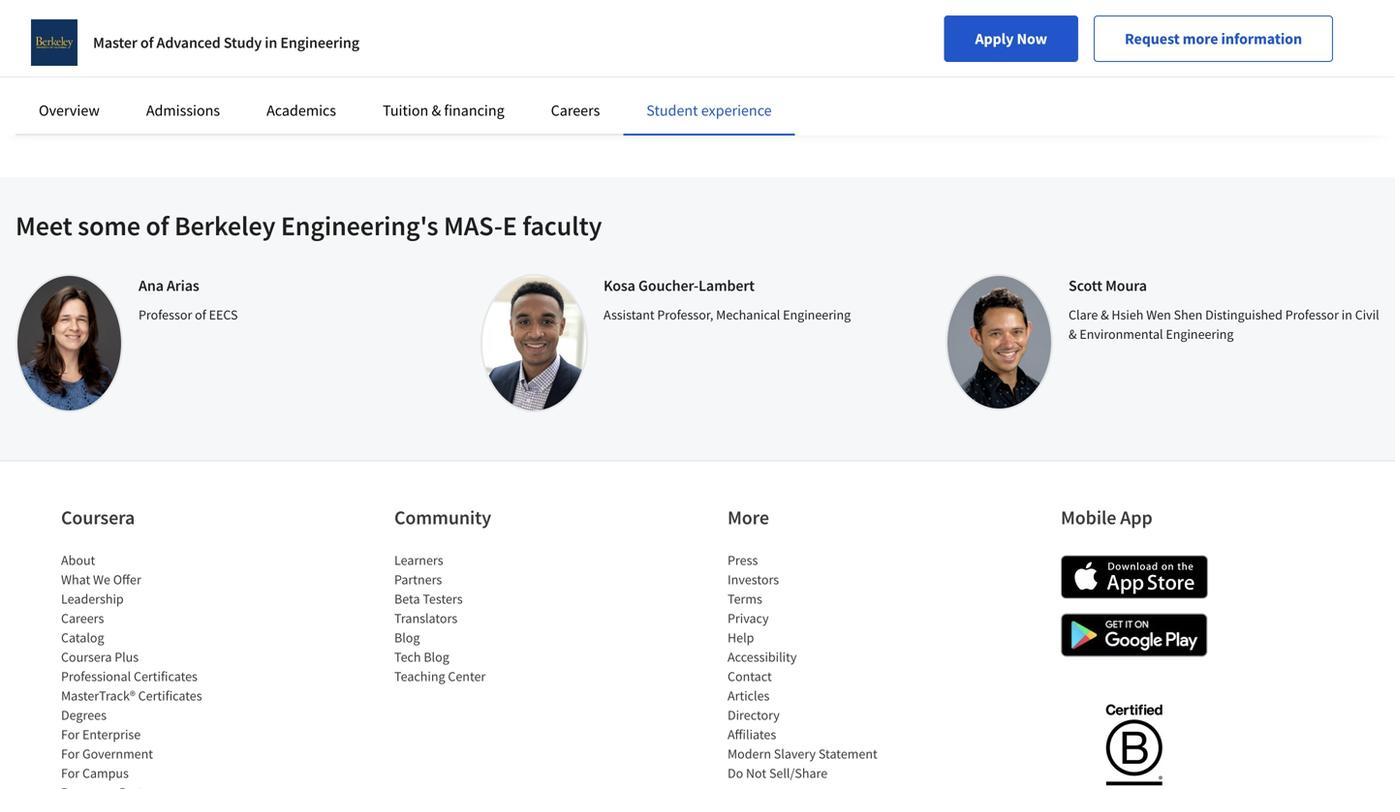Task type: locate. For each thing, give the bounding box(es) containing it.
& right "clare"
[[1101, 306, 1109, 323]]

what we offer link
[[61, 571, 141, 588]]

can down done
[[1315, 5, 1338, 24]]

2 list from the left
[[394, 551, 559, 686]]

time down your
[[1223, 5, 1252, 24]]

we
[[93, 571, 110, 588]]

0 vertical spatial program
[[1095, 28, 1150, 47]]

2 vertical spatial can
[[1129, 51, 1152, 71]]

the down convenient
[[1070, 28, 1092, 47]]

student
[[646, 101, 698, 120]]

more
[[728, 506, 769, 530]]

offer
[[113, 571, 141, 588]]

in
[[1153, 28, 1166, 47], [265, 33, 277, 52], [1303, 51, 1315, 71], [1342, 306, 1352, 323]]

lambert
[[699, 276, 755, 295]]

engineering
[[368, 0, 446, 1], [280, 33, 359, 52], [783, 306, 851, 323], [1166, 325, 1234, 343]]

program down convenient
[[1095, 28, 1150, 47]]

blog link
[[394, 629, 420, 647]]

1 horizontal spatial careers
[[551, 101, 600, 120]]

list containing press
[[728, 551, 892, 783]]

you
[[1137, 0, 1161, 1]]

complete down the more
[[1155, 51, 1216, 71]]

1 vertical spatial the
[[1219, 51, 1241, 71]]

0 vertical spatial for
[[61, 726, 80, 744]]

engineering right mechanical
[[783, 306, 851, 323]]

1 vertical spatial for
[[61, 745, 80, 763]]

for down 'degrees'
[[61, 726, 80, 744]]

uc berkeley college of engineering logo image
[[31, 19, 78, 66]]

certificates
[[134, 668, 198, 685], [138, 687, 202, 705]]

0 vertical spatial faculty
[[449, 0, 493, 1]]

2 horizontal spatial can
[[1315, 5, 1338, 24]]

request more information
[[1125, 29, 1302, 48]]

coursera inside about what we offer leadership careers catalog coursera plus professional certificates mastertrack® certificates degrees for enterprise for government for campus
[[61, 649, 112, 666]]

creating
[[464, 5, 516, 24]]

professional certificates link
[[61, 668, 198, 685]]

1 horizontal spatial professor
[[1285, 306, 1339, 323]]

mastertrack®
[[61, 687, 135, 705]]

1 vertical spatial time
[[1037, 51, 1067, 71]]

about
[[593, 0, 631, 1]]

ana
[[139, 276, 164, 295]]

done
[[1325, 0, 1358, 1]]

with
[[1006, 0, 1036, 1]]

list for more
[[728, 551, 892, 783]]

engineering down shen
[[1166, 325, 1234, 343]]

2 as from the left
[[1219, 28, 1233, 47]]

0 vertical spatial the
[[1070, 28, 1092, 47]]

complete down when
[[1006, 28, 1067, 47]]

goucher-
[[638, 276, 699, 295]]

1 vertical spatial faculty
[[522, 209, 602, 242]]

0 horizontal spatial as
[[1169, 28, 1183, 47]]

& down "clare"
[[1069, 325, 1077, 343]]

careers up catalog link
[[61, 610, 104, 627]]

berkeley up arias at left
[[174, 209, 275, 242]]

careers link up catalog link
[[61, 610, 104, 627]]

0 horizontal spatial professor
[[139, 306, 192, 323]]

blog up tech
[[394, 629, 420, 647]]

in right study
[[265, 33, 277, 52]]

1 as from the left
[[1169, 28, 1183, 47]]

1 horizontal spatial careers link
[[551, 101, 600, 120]]

1 vertical spatial careers
[[61, 610, 104, 627]]

1 coursera from the top
[[61, 506, 135, 530]]

study
[[224, 33, 262, 52]]

partners link
[[394, 571, 442, 588]]

0 horizontal spatial careers link
[[61, 610, 104, 627]]

teaching center link
[[394, 668, 486, 685]]

faculty up creating
[[449, 0, 493, 1]]

in left civil
[[1342, 306, 1352, 323]]

2 horizontal spatial &
[[1101, 306, 1109, 323]]

as left nine
[[1219, 28, 1233, 47]]

0 vertical spatial careers
[[551, 101, 600, 120]]

careers down quality
[[551, 101, 600, 120]]

list containing learners
[[394, 551, 559, 686]]

times,
[[1094, 0, 1134, 1]]

0 horizontal spatial the
[[1070, 28, 1092, 47]]

can down request
[[1129, 51, 1152, 71]]

engineering inside 'clare & hsieh wen shen distinguished professor in civil & environmental engineering'
[[1166, 325, 1234, 343]]

program
[[1095, 28, 1150, 47], [1244, 51, 1299, 71]]

1 horizontal spatial list
[[394, 551, 559, 686]]

0 vertical spatial complete
[[1006, 28, 1067, 47]]

3 list from the left
[[728, 551, 892, 783]]

&
[[432, 101, 441, 120], [1101, 306, 1109, 323], [1069, 325, 1077, 343]]

about
[[61, 552, 95, 569]]

time down now
[[1037, 51, 1067, 71]]

2 vertical spatial for
[[61, 765, 80, 782]]

0 horizontal spatial faculty
[[449, 0, 493, 1]]

professor,
[[657, 306, 713, 323]]

program down "information"
[[1244, 51, 1299, 71]]

for up for campus link
[[61, 745, 80, 763]]

what
[[61, 571, 90, 588]]

in inside 'clare & hsieh wen shen distinguished professor in civil & environmental engineering'
[[1342, 306, 1352, 323]]

1 vertical spatial blog
[[424, 649, 449, 666]]

1 vertical spatial coursera
[[61, 649, 112, 666]]

of
[[614, 28, 627, 47], [140, 33, 154, 52], [146, 209, 169, 242], [195, 306, 206, 323]]

more
[[1183, 29, 1218, 48]]

0 horizontal spatial students
[[376, 5, 433, 24]]

1 horizontal spatial as
[[1219, 28, 1233, 47]]

coursera up about
[[61, 506, 135, 530]]

overview
[[39, 101, 100, 120]]

professor down ana arias
[[139, 306, 192, 323]]

as down you.
[[1169, 28, 1183, 47]]

assistant professor, mechanical engineering
[[604, 306, 851, 323]]

0 horizontal spatial careers
[[61, 610, 104, 627]]

download on the app store image
[[1061, 556, 1208, 599]]

meet
[[16, 209, 72, 242]]

for left campus
[[61, 765, 80, 782]]

global
[[522, 28, 562, 47]]

beta testers link
[[394, 590, 463, 608]]

testers
[[423, 590, 463, 608]]

modern slavery statement link
[[728, 745, 877, 763]]

and
[[436, 5, 461, 24], [412, 28, 437, 47]]

2 coursera from the top
[[61, 649, 112, 666]]

1 vertical spatial &
[[1101, 306, 1109, 323]]

careers link down quality
[[551, 101, 600, 120]]

moura
[[1105, 276, 1147, 295]]

catalog
[[61, 629, 104, 647]]

kosa goucher-lambert image
[[481, 274, 588, 413]]

0 horizontal spatial &
[[432, 101, 441, 120]]

of left life.
[[614, 28, 627, 47]]

engineering up society
[[368, 0, 446, 1]]

1 list from the left
[[61, 551, 226, 790]]

of inside berkeley engineering faculty are passionate about educating students and creating breakthrough advances to serve society and improve our global quality of life.
[[614, 28, 627, 47]]

2 professor from the left
[[1285, 306, 1339, 323]]

2 vertical spatial &
[[1069, 325, 1077, 343]]

academics link
[[267, 101, 336, 120]]

overview link
[[39, 101, 100, 120]]

1 horizontal spatial &
[[1069, 325, 1077, 343]]

0 vertical spatial coursera
[[61, 506, 135, 530]]

months,
[[1268, 28, 1322, 47]]

kosa
[[604, 276, 635, 295]]

arias
[[167, 276, 199, 295]]

in left '18+'
[[1303, 51, 1315, 71]]

0 horizontal spatial complete
[[1006, 28, 1067, 47]]

do not sell/share link
[[728, 765, 828, 782]]

civil
[[1355, 306, 1379, 323]]

berkeley
[[309, 0, 365, 1], [174, 209, 275, 242]]

certificates down professional certificates link
[[138, 687, 202, 705]]

for
[[1142, 5, 1160, 24]]

1 horizontal spatial can
[[1164, 0, 1187, 1]]

articles link
[[728, 687, 770, 705]]

careers inside about what we offer leadership careers catalog coursera plus professional certificates mastertrack® certificates degrees for enterprise for government for campus
[[61, 610, 104, 627]]

professor left civil
[[1285, 306, 1339, 323]]

0 vertical spatial berkeley
[[309, 0, 365, 1]]

0 vertical spatial certificates
[[134, 668, 198, 685]]

1 vertical spatial berkeley
[[174, 209, 275, 242]]

and right society
[[412, 28, 437, 47]]

coursera down catalog
[[61, 649, 112, 666]]

careers link
[[551, 101, 600, 120], [61, 610, 104, 627]]

when
[[1006, 5, 1042, 24]]

careers
[[551, 101, 600, 120], [61, 610, 104, 627]]

engineering inside berkeley engineering faculty are passionate about educating students and creating breakthrough advances to serve society and improve our global quality of life.
[[368, 0, 446, 1]]

part-
[[1006, 51, 1037, 71]]

breakthrough
[[520, 5, 608, 24]]

list containing about
[[61, 551, 226, 790]]

quality
[[566, 28, 611, 47]]

admissions link
[[146, 101, 220, 120]]

berkeley up educating
[[309, 0, 365, 1]]

1 vertical spatial program
[[1244, 51, 1299, 71]]

0 vertical spatial blog
[[394, 629, 420, 647]]

distinguished
[[1205, 306, 1283, 323]]

request
[[1125, 29, 1180, 48]]

and up "improve"
[[436, 5, 461, 24]]

logo of certified b corporation image
[[1094, 693, 1174, 790]]

& right tuition
[[432, 101, 441, 120]]

blog up teaching center link
[[424, 649, 449, 666]]

blog
[[394, 629, 420, 647], [424, 649, 449, 666]]

can up you.
[[1164, 0, 1187, 1]]

faculty right e
[[522, 209, 602, 242]]

0 vertical spatial &
[[432, 101, 441, 120]]

apply now
[[975, 29, 1047, 48]]

1 horizontal spatial program
[[1244, 51, 1299, 71]]

certificates up the mastertrack® certificates link
[[134, 668, 198, 685]]

meet some of berkeley engineering's mas-e faculty
[[16, 209, 602, 242]]

translators link
[[394, 610, 457, 627]]

students up society
[[376, 5, 433, 24]]

1 horizontal spatial faculty
[[522, 209, 602, 242]]

1 horizontal spatial complete
[[1155, 51, 1216, 71]]

students down convenient
[[1070, 51, 1126, 71]]

directory link
[[728, 707, 780, 724]]

0 horizontal spatial list
[[61, 551, 226, 790]]

3 for from the top
[[61, 765, 80, 782]]

list
[[61, 551, 226, 790], [394, 551, 559, 686], [728, 551, 892, 783]]

list item
[[61, 783, 226, 790]]

scott
[[1069, 276, 1102, 295]]

advances
[[611, 5, 672, 24]]

2 horizontal spatial list
[[728, 551, 892, 783]]

0 horizontal spatial can
[[1129, 51, 1152, 71]]

e
[[503, 209, 517, 242]]

articles
[[728, 687, 770, 705]]

in down for
[[1153, 28, 1166, 47]]

shen
[[1174, 306, 1203, 323]]

1 horizontal spatial time
[[1223, 5, 1252, 24]]

as
[[1169, 28, 1183, 47], [1219, 28, 1233, 47]]

apply now button
[[944, 16, 1078, 62]]

scott moura image
[[946, 274, 1053, 411]]

the down request more information
[[1219, 51, 1241, 71]]

faculty inside berkeley engineering faculty are passionate about educating students and creating breakthrough advances to serve society and improve our global quality of life.
[[449, 0, 493, 1]]

1 horizontal spatial berkeley
[[309, 0, 365, 1]]

students down coursework
[[1255, 5, 1311, 24]]



Task type: describe. For each thing, give the bounding box(es) containing it.
0 horizontal spatial program
[[1095, 28, 1150, 47]]

terms
[[728, 590, 762, 608]]

ana arias image
[[16, 274, 123, 413]]

enterprise
[[82, 726, 141, 744]]

student experience link
[[646, 101, 772, 120]]

experience
[[701, 101, 772, 120]]

& for tuition
[[432, 101, 441, 120]]

1 vertical spatial complete
[[1155, 51, 1216, 71]]

investors link
[[728, 571, 779, 588]]

1 vertical spatial and
[[412, 28, 437, 47]]

months.
[[1006, 74, 1060, 94]]

passionate
[[520, 0, 590, 1]]

students inside berkeley engineering faculty are passionate about educating students and creating breakthrough advances to serve society and improve our global quality of life.
[[376, 5, 433, 24]]

1 for from the top
[[61, 726, 80, 744]]

terms link
[[728, 590, 762, 608]]

mobile app
[[1061, 506, 1153, 530]]

contact
[[728, 668, 772, 685]]

professor of eecs
[[139, 306, 238, 323]]

get it on google play image
[[1061, 614, 1208, 657]]

environmental
[[1080, 325, 1163, 343]]

1 professor from the left
[[139, 306, 192, 323]]

to
[[309, 28, 322, 47]]

translators
[[394, 610, 457, 627]]

catalog link
[[61, 629, 104, 647]]

coursework
[[1246, 0, 1322, 1]]

while
[[1325, 28, 1360, 47]]

serve
[[325, 28, 360, 47]]

press link
[[728, 552, 758, 569]]

0 vertical spatial can
[[1164, 0, 1187, 1]]

teaching
[[394, 668, 445, 685]]

berkeley inside berkeley engineering faculty are passionate about educating students and creating breakthrough advances to serve society and improve our global quality of life.
[[309, 0, 365, 1]]

are
[[496, 0, 517, 1]]

ana arias
[[139, 276, 199, 295]]

of right the master
[[140, 33, 154, 52]]

mas-
[[444, 209, 503, 242]]

hsieh
[[1112, 306, 1144, 323]]

tech blog link
[[394, 649, 449, 666]]

center
[[448, 668, 486, 685]]

tuition & financing
[[383, 101, 504, 120]]

leadership link
[[61, 590, 124, 608]]

professor inside 'clare & hsieh wen shen distinguished professor in civil & environmental engineering'
[[1285, 306, 1339, 323]]

leadership
[[61, 590, 124, 608]]

partners
[[394, 571, 442, 588]]

about what we offer leadership careers catalog coursera plus professional certificates mastertrack® certificates degrees for enterprise for government for campus
[[61, 552, 202, 782]]

0 horizontal spatial blog
[[394, 629, 420, 647]]

1 vertical spatial careers link
[[61, 610, 104, 627]]

request more information button
[[1094, 16, 1333, 62]]

1 horizontal spatial blog
[[424, 649, 449, 666]]

0 horizontal spatial time
[[1037, 51, 1067, 71]]

beta
[[394, 590, 420, 608]]

1 vertical spatial can
[[1315, 5, 1338, 24]]

wen
[[1146, 306, 1171, 323]]

list for coursera
[[61, 551, 226, 790]]

convenient
[[1067, 5, 1139, 24]]

class
[[1059, 0, 1091, 1]]

financing
[[444, 101, 504, 120]]

assistant
[[604, 306, 655, 323]]

kosa goucher-lambert
[[604, 276, 755, 295]]

learners partners beta testers translators blog tech blog teaching center
[[394, 552, 486, 685]]

do
[[728, 765, 743, 782]]

berkeley engineering faculty are passionate about educating students and creating breakthrough advances to serve society and improve our global quality of life.
[[309, 0, 672, 47]]

0 horizontal spatial berkeley
[[174, 209, 275, 242]]

sell/share
[[769, 765, 828, 782]]

engineering's
[[281, 209, 438, 242]]

government
[[82, 745, 153, 763]]

degrees
[[61, 707, 107, 724]]

life.
[[630, 28, 653, 47]]

0 vertical spatial and
[[436, 5, 461, 24]]

mobile
[[1061, 506, 1116, 530]]

investors
[[728, 571, 779, 588]]

you.
[[1163, 5, 1191, 24]]

accessibility link
[[728, 649, 797, 666]]

our
[[497, 28, 519, 47]]

1 horizontal spatial students
[[1070, 51, 1126, 71]]

slavery
[[774, 745, 816, 763]]

0 vertical spatial time
[[1223, 5, 1252, 24]]

engineering down educating
[[280, 33, 359, 52]]

academics
[[267, 101, 336, 120]]

1 horizontal spatial the
[[1219, 51, 1241, 71]]

educating
[[309, 5, 373, 24]]

admissions
[[146, 101, 220, 120]]

about link
[[61, 552, 95, 569]]

of left eecs at the top left
[[195, 306, 206, 323]]

little
[[1186, 28, 1216, 47]]

help link
[[728, 629, 754, 647]]

0 vertical spatial careers link
[[551, 101, 600, 120]]

app
[[1120, 506, 1153, 530]]

it's
[[1045, 5, 1064, 24]]

community
[[394, 506, 491, 530]]

for government link
[[61, 745, 153, 763]]

information
[[1221, 29, 1302, 48]]

1 vertical spatial certificates
[[138, 687, 202, 705]]

affiliates
[[728, 726, 776, 744]]

with no class times, you can get your coursework done when it's convenient for you. full-time students can complete the program in as little as nine months, while part-time students can complete the program in 18+ months.
[[1006, 0, 1360, 94]]

& for clare
[[1101, 306, 1109, 323]]

2 horizontal spatial students
[[1255, 5, 1311, 24]]

help
[[728, 629, 754, 647]]

list for community
[[394, 551, 559, 686]]

master
[[93, 33, 137, 52]]

full-
[[1194, 5, 1223, 24]]

tech
[[394, 649, 421, 666]]

professional
[[61, 668, 131, 685]]

your
[[1214, 0, 1243, 1]]

directory
[[728, 707, 780, 724]]

modern
[[728, 745, 771, 763]]

2 for from the top
[[61, 745, 80, 763]]

scott moura
[[1069, 276, 1147, 295]]

press
[[728, 552, 758, 569]]

of right some
[[146, 209, 169, 242]]



Task type: vqa. For each thing, say whether or not it's contained in the screenshot.
list containing About
yes



